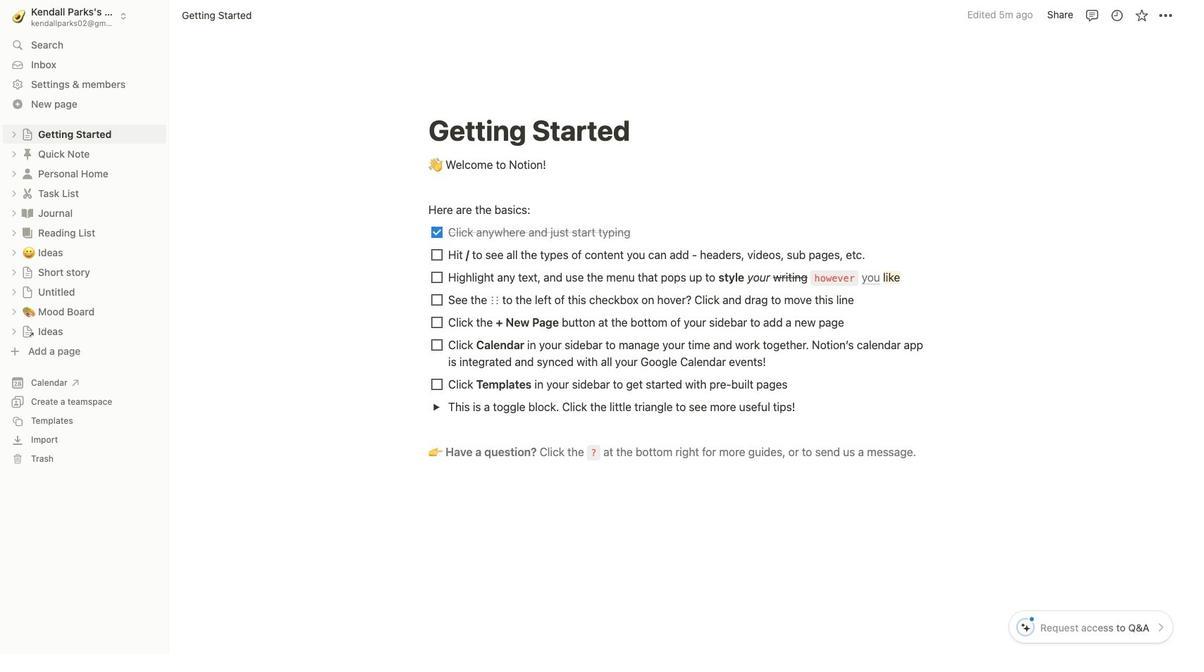 Task type: locate. For each thing, give the bounding box(es) containing it.
1 open image from the top
[[10, 170, 18, 178]]

👉 image
[[429, 443, 443, 461]]

change page icon image
[[21, 128, 34, 141], [20, 147, 35, 161], [20, 167, 35, 181], [20, 186, 35, 201], [20, 206, 35, 220], [20, 226, 35, 240], [21, 266, 34, 279], [21, 286, 34, 299], [21, 325, 34, 338]]

comments image
[[1085, 8, 1099, 22]]

🥑 image
[[12, 7, 26, 25]]

4 open image from the top
[[10, 249, 18, 257]]

5 open image from the top
[[10, 327, 18, 336]]

open image
[[10, 170, 18, 178], [10, 189, 18, 198], [10, 229, 18, 237], [10, 249, 18, 257], [10, 327, 18, 336]]

favorite image
[[1135, 8, 1149, 22]]

3 open image from the top
[[10, 229, 18, 237]]

open image
[[10, 130, 18, 139], [10, 150, 18, 158], [10, 209, 18, 217], [10, 268, 18, 277], [10, 288, 18, 296], [10, 308, 18, 316], [433, 404, 440, 411]]



Task type: vqa. For each thing, say whether or not it's contained in the screenshot.
Close tooltip icon in the bottom of the page
no



Task type: describe. For each thing, give the bounding box(es) containing it.
😀 image
[[23, 244, 35, 260]]

👋 image
[[429, 155, 443, 173]]

🎨 image
[[23, 303, 35, 320]]

2 open image from the top
[[10, 189, 18, 198]]

updates image
[[1110, 8, 1124, 22]]



